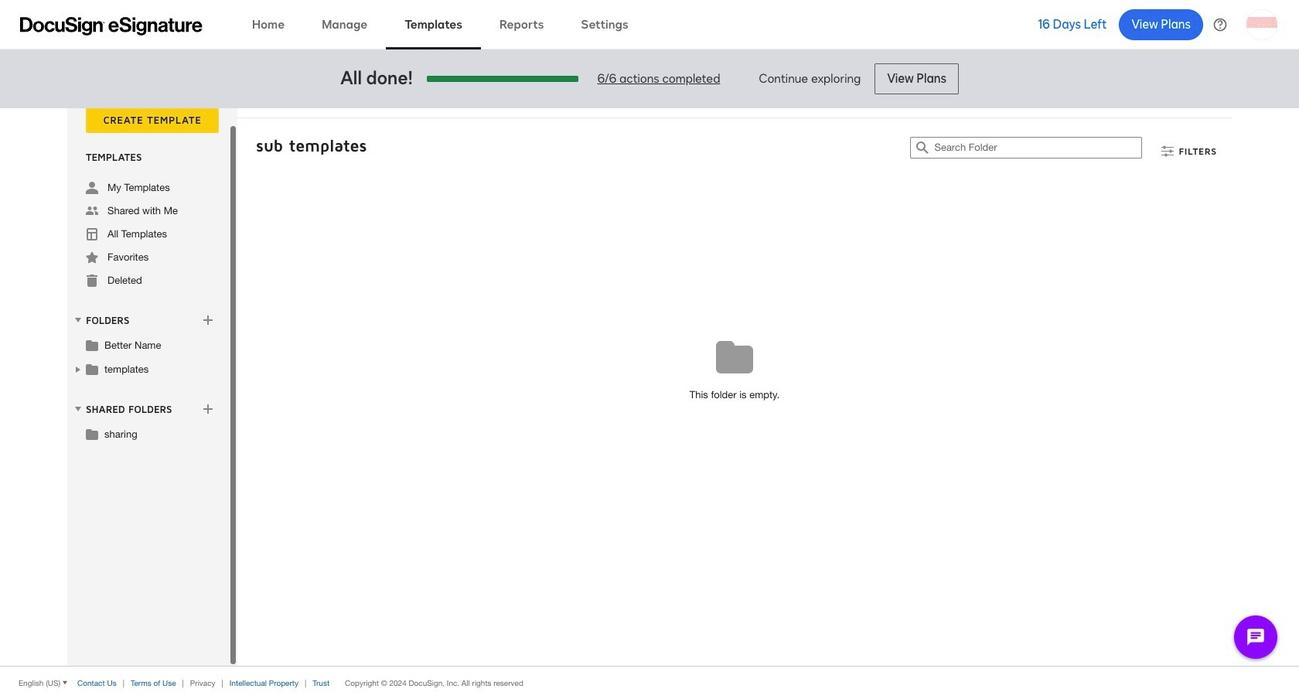 Task type: locate. For each thing, give the bounding box(es) containing it.
folder image down trash image
[[86, 339, 98, 351]]

1 vertical spatial folder image
[[86, 363, 98, 375]]

folder image up folder icon
[[86, 363, 98, 375]]

user image
[[86, 182, 98, 194]]

1 folder image from the top
[[86, 339, 98, 351]]

trash image
[[86, 275, 98, 287]]

shared image
[[86, 205, 98, 217]]

0 vertical spatial folder image
[[86, 339, 98, 351]]

2 folder image from the top
[[86, 363, 98, 375]]

more info region
[[0, 666, 1299, 699]]

star filled image
[[86, 251, 98, 264]]

folder image
[[86, 339, 98, 351], [86, 363, 98, 375]]

secondary navigation region
[[67, 107, 1236, 666]]

Search Folder text field
[[935, 138, 1142, 158]]



Task type: describe. For each thing, give the bounding box(es) containing it.
your uploaded profile image image
[[1247, 9, 1278, 40]]

view folders image
[[72, 314, 84, 326]]

docusign esignature image
[[20, 17, 203, 35]]

folder image
[[86, 428, 98, 440]]

templates image
[[86, 228, 98, 241]]

view shared folders image
[[72, 403, 84, 415]]



Task type: vqa. For each thing, say whether or not it's contained in the screenshot.
DESCRIPTION (OPTIONAL) TEXT BOX
no



